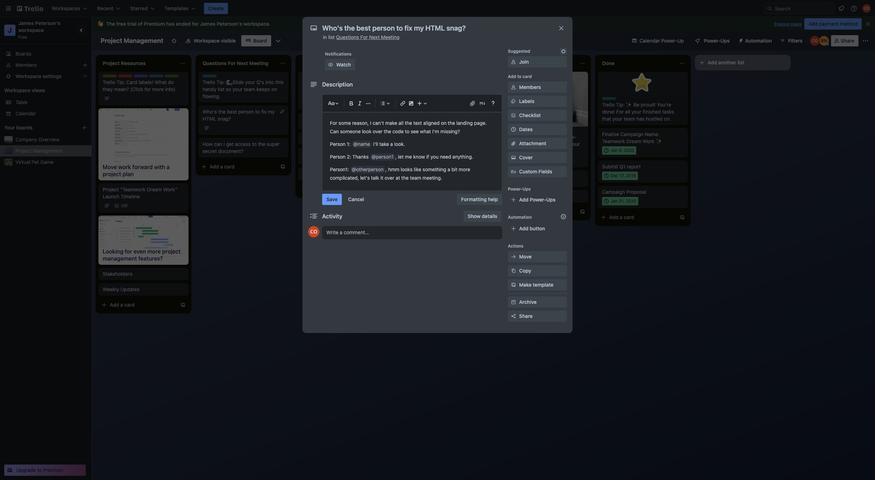 Task type: locate. For each thing, give the bounding box(es) containing it.
assets
[[433, 128, 447, 134]]

customize views image
[[275, 37, 282, 44]]

company overview
[[15, 137, 60, 143]]

can
[[366, 86, 374, 92], [214, 141, 222, 147]]

project inside board name text field
[[101, 37, 122, 44]]

project inside 'project "teamwork dream work" launch timeline'
[[103, 186, 119, 192]]

0 horizontal spatial tasks
[[303, 86, 315, 92]]

keeps
[[257, 86, 270, 92]]

priority
[[118, 75, 133, 80]]

james peterson's workspace free
[[18, 20, 62, 40]]

team inside the trello tip trello tip: this is where assigned tasks live so that your team can see who's working on what and when it's due.
[[353, 86, 365, 92]]

watch button
[[325, 59, 355, 70]]

trello inside the trello tip: 💬for those in-between tasks that are almost done but also awaiting one last step.
[[403, 79, 415, 85]]

that
[[332, 86, 341, 92], [416, 86, 425, 92], [602, 116, 611, 122], [533, 141, 542, 147]]

0 horizontal spatial automation
[[508, 215, 532, 220]]

team inside trello tip trello tip: ✨ be proud! you're done! for all your finished tasks that your team has hustled on.
[[624, 116, 635, 122]]

1 horizontal spatial more
[[459, 166, 470, 172]]

those up almost
[[441, 79, 454, 85]]

card down jan 31, 2020
[[624, 214, 634, 220]]

on right text styles icon
[[337, 93, 342, 99]]

0 horizontal spatial share button
[[508, 311, 567, 322]]

your down where
[[342, 86, 352, 92]]

1 vertical spatial power-ups
[[508, 186, 531, 192]]

0 horizontal spatial calendar
[[15, 110, 36, 116]]

what inside the trello tip trello tip: this is where assigned tasks live so that your team can see who's working on what and when it's due.
[[344, 93, 355, 99]]

2020 right 31,
[[626, 198, 636, 204]]

budget
[[502, 193, 519, 199]]

sm image
[[736, 35, 745, 45], [327, 61, 334, 68], [510, 84, 517, 91], [510, 112, 517, 119]]

open information menu image
[[851, 5, 858, 12]]

all up code in the top left of the page
[[399, 120, 404, 126]]

0 horizontal spatial more
[[152, 86, 164, 92]]

workspace for workspace visible
[[194, 38, 220, 44]]

tip: up 'mean?'
[[117, 79, 125, 85]]

tip
[[162, 75, 168, 80], [215, 75, 222, 80], [315, 75, 322, 80], [615, 97, 621, 102], [515, 129, 521, 135]]

add a card button up something
[[398, 151, 477, 163]]

✨ left the be
[[626, 102, 632, 108]]

sm image for make template
[[510, 281, 517, 289]]

image image
[[407, 99, 416, 108]]

color: sky, title: "trello tip" element for trello tip: ✨ be proud! you're done! for all your finished tasks that your team has hustled on.
[[602, 97, 621, 102]]

project management down trial
[[101, 37, 163, 44]]

media
[[418, 128, 431, 134]]

tip: inside trello tip trello tip: splash those redtape- heavy issues that are slowing your team down here.
[[516, 134, 525, 140]]

sketch down curate at the left of page
[[303, 171, 318, 177]]

calendar left up
[[640, 38, 660, 44]]

over right it in the left top of the page
[[385, 175, 395, 181]]

2020 for proposal
[[626, 198, 636, 204]]

card
[[126, 79, 137, 85]]

1 vertical spatial members
[[519, 84, 541, 90]]

that inside trello tip trello tip: ✨ be proud! you're done! for all your finished tasks that your team has hustled on.
[[602, 116, 611, 122]]

see inside the trello tip trello tip: this is where assigned tasks live so that your team can see who's working on what and when it's due.
[[375, 86, 384, 92]]

you're
[[657, 102, 672, 108]]

save
[[327, 196, 338, 202]]

1 vertical spatial see
[[411, 128, 419, 134]]

those inside the trello tip: 💬for those in-between tasks that are almost done but also awaiting one last step.
[[441, 79, 454, 85]]

team down heavy
[[502, 148, 514, 154]]

legal
[[403, 109, 415, 115]]

freelancer
[[502, 178, 526, 184]]

1 horizontal spatial what
[[420, 128, 431, 134]]

1 vertical spatial jan
[[611, 198, 618, 204]]

workspace up table
[[4, 87, 30, 93]]

1 horizontal spatial over
[[385, 175, 395, 181]]

ups down "freelancer contracts" link
[[546, 197, 556, 203]]

2 sketch from the top
[[303, 171, 318, 177]]

add a card button down the document?
[[198, 161, 277, 172]]

james peterson's workspace link
[[18, 20, 62, 33]]

to inside who's the best person to fix my html snag?
[[255, 109, 260, 115]]

add down suggested
[[508, 74, 516, 79]]

sm image for archive
[[510, 299, 517, 306]]

add a card button down jan 31, 2020
[[598, 212, 677, 223]]

dream
[[627, 138, 642, 144], [147, 186, 162, 192]]

sm image down add to card
[[510, 84, 517, 91]]

design for social
[[403, 124, 417, 129]]

sm image left watch
[[327, 61, 334, 68]]

1 vertical spatial christina overa (christinaovera) image
[[308, 226, 319, 238]]

has inside banner
[[166, 21, 175, 27]]

list right another
[[738, 59, 745, 65]]

sm image
[[560, 48, 567, 55], [510, 58, 517, 65], [510, 98, 517, 105], [510, 154, 517, 161], [510, 253, 517, 260], [510, 267, 517, 274], [510, 281, 517, 289], [510, 299, 517, 306]]

add a card down budget approval
[[509, 209, 535, 215]]

can right how
[[214, 141, 222, 147]]

upgrade to premium
[[16, 467, 63, 473]]

the inside how can i get access to the super secret document?
[[258, 141, 265, 147]]

/
[[124, 203, 125, 208]]

see down text
[[411, 128, 419, 134]]

ended
[[176, 21, 191, 27]]

calendar inside the calendar link
[[15, 110, 36, 116]]

1 vertical spatial sketch
[[303, 171, 318, 177]]

team inside trello tip trello tip: 🌊slide your q's into this handy list so your team keeps on flowing.
[[244, 86, 255, 92]]

add a card down the document?
[[210, 164, 235, 170]]

workspace inside button
[[194, 38, 220, 44]]

color: orange, title: "one more step" element up freelancer
[[502, 173, 517, 176]]

1 horizontal spatial share
[[841, 38, 855, 44]]

sm image for members
[[510, 84, 517, 91]]

sm image for automation
[[736, 35, 745, 45]]

2 horizontal spatial for
[[617, 109, 624, 115]]

peterson's up boards 'link'
[[35, 20, 60, 26]]

your
[[245, 79, 255, 85], [233, 86, 243, 92], [342, 86, 352, 92], [632, 109, 642, 115], [613, 116, 623, 122], [570, 141, 580, 147]]

you
[[431, 154, 439, 160]]

filters button
[[778, 35, 805, 46]]

0 horizontal spatial so
[[226, 86, 231, 92]]

budget approval
[[502, 193, 540, 199]]

6
[[125, 203, 128, 208]]

team
[[149, 75, 160, 80], [318, 115, 329, 121], [418, 124, 429, 129]]

2 horizontal spatial design
[[403, 124, 417, 129]]

me
[[405, 154, 412, 160]]

sm image left checklist
[[510, 112, 517, 119]]

0 horizontal spatial are
[[426, 86, 433, 92]]

0 horizontal spatial those
[[441, 79, 454, 85]]

sm image up "add another list" button
[[736, 35, 745, 45]]

person for person 2: thanks
[[330, 154, 346, 160]]

priority design team
[[118, 75, 160, 80]]

free
[[18, 34, 27, 40]]

tip for trello tip: this is where assigned tasks live so that your team can see who's working on what and when it's due.
[[315, 75, 322, 80]]

0 horizontal spatial workspace
[[4, 87, 30, 93]]

design inside "design team sketch site banner"
[[303, 115, 317, 121]]

over down can't at left top
[[373, 128, 383, 134]]

team left banner
[[318, 115, 329, 121]]

1 person from the top
[[330, 141, 346, 147]]

to right access
[[252, 141, 257, 147]]

2020 inside checkbox
[[624, 148, 634, 153]]

0 horizontal spatial ✨
[[626, 102, 632, 108]]

jan inside checkbox
[[611, 148, 618, 153]]

.
[[269, 21, 271, 27]]

0 horizontal spatial i
[[224, 141, 225, 147]]

2 person from the top
[[330, 154, 346, 160]]

add to card
[[508, 74, 532, 79]]

trello tip halp
[[149, 75, 174, 80]]

card down join
[[523, 74, 532, 79]]

0 horizontal spatial members link
[[0, 59, 91, 71]]

team inside "design team social media assets"
[[418, 124, 429, 129]]

to right code in the top left of the page
[[405, 128, 410, 134]]

project management
[[101, 37, 163, 44], [15, 148, 63, 154]]

view markdown image
[[479, 100, 486, 107]]

jan
[[611, 148, 618, 153], [611, 198, 618, 204]]

0 vertical spatial on
[[271, 86, 277, 92]]

color: sky, title: "trello tip" element
[[149, 75, 168, 80], [203, 75, 222, 80], [303, 75, 322, 80], [602, 97, 621, 102], [502, 129, 521, 135]]

add another list
[[708, 59, 745, 65]]

sm image left labels
[[510, 98, 517, 105]]

power-ups up budget approval
[[508, 186, 531, 192]]

0 horizontal spatial what
[[344, 93, 355, 99]]

sm image left archive
[[510, 299, 517, 306]]

dream left work
[[627, 138, 642, 144]]

1 vertical spatial for
[[145, 86, 151, 92]]

labels link
[[508, 96, 567, 107]]

christina overa (christinaovera) image
[[810, 36, 820, 46], [308, 226, 319, 238]]

for inside for some reason, i can't make all the text aligned on the landing page. can someone look over the code to see what i'm missing?
[[330, 120, 337, 126]]

design team sketch site banner
[[303, 115, 345, 126]]

power- inside button
[[704, 38, 721, 44]]

share for topmost share button
[[841, 38, 855, 44]]

0 vertical spatial what
[[344, 93, 355, 99]]

sm image left join
[[510, 58, 517, 65]]

formatting help
[[461, 196, 498, 202]]

for down labels!
[[145, 86, 151, 92]]

premium right upgrade
[[43, 467, 63, 473]]

those up slowing
[[543, 134, 555, 140]]

1 jan from the top
[[611, 148, 618, 153]]

1 horizontal spatial on
[[337, 93, 342, 99]]

to left fix
[[255, 109, 260, 115]]

create from template… image
[[380, 186, 386, 192], [580, 209, 586, 215], [680, 215, 685, 220], [180, 302, 186, 308]]

tip inside trello tip trello tip: 🌊slide your q's into this handy list so your team keeps on flowing.
[[215, 75, 222, 80]]

0 vertical spatial jan
[[611, 148, 618, 153]]

customer
[[319, 155, 341, 161]]

0 horizontal spatial management
[[33, 148, 63, 154]]

add button button
[[508, 223, 567, 234]]

banner
[[91, 17, 875, 31]]

color: sky, title: "trello tip" element for trello tip: this is where assigned tasks live so that your team can see who's working on what and when it's due.
[[303, 75, 322, 80]]

labels!
[[139, 79, 153, 85]]

0 vertical spatial automation
[[745, 38, 772, 44]]

add right budget
[[519, 197, 529, 203]]

tip: inside trello tip trello tip: 🌊slide your q's into this handy list so your team keeps on flowing.
[[216, 79, 225, 85]]

i inside how can i get access to the super secret document?
[[224, 141, 225, 147]]

calendar power-up
[[640, 38, 684, 44]]

need
[[440, 154, 451, 160]]

2 vertical spatial color: purple, title: "design team" element
[[403, 124, 429, 129]]

sm image down the actions
[[510, 253, 517, 260]]

on up social media assets link
[[441, 120, 447, 126]]

lists image
[[379, 99, 387, 108]]

create from template… image
[[280, 164, 286, 170]]

boards link
[[0, 48, 91, 59]]

1 horizontal spatial power-ups
[[704, 38, 730, 44]]

legal review link
[[403, 108, 484, 115]]

, inside , hmm looks like something a bit more complicated, let's talk it over at the team meeting.
[[386, 166, 387, 172]]

management up game
[[33, 148, 63, 154]]

tip: up live
[[316, 79, 325, 85]]

color: yellow, title: "copy request" element
[[103, 75, 117, 77]]

be
[[634, 102, 640, 108]]

0 vertical spatial can
[[366, 86, 374, 92]]

0 horizontal spatial dream
[[147, 186, 162, 192]]

text
[[414, 120, 422, 126]]

workspace up "free"
[[18, 27, 44, 33]]

the up social
[[405, 120, 412, 126]]

freelancer contracts
[[502, 178, 549, 184]]

1 sketch from the top
[[303, 120, 318, 126]]

workspace visible
[[194, 38, 236, 44]]

workspace left "visible" at top
[[194, 38, 220, 44]]

0 vertical spatial sketch
[[303, 120, 318, 126]]

2 horizontal spatial color: purple, title: "design team" element
[[403, 124, 429, 129]]

updates
[[121, 286, 140, 292]]

if
[[427, 154, 429, 160]]

color: orange, title: "one more step" element
[[303, 151, 317, 153], [502, 173, 517, 176]]

tip: inside trello tip trello tip: ✨ be proud! you're done! for all your finished tasks that your team has hustled on.
[[616, 102, 625, 108]]

to inside how can i get access to the super secret document?
[[252, 141, 257, 147]]

tip for trello tip: ✨ be proud! you're done! for all your finished tasks that your team has hustled on.
[[615, 97, 621, 102]]

2 vertical spatial project
[[103, 186, 119, 192]]

share for leftmost share button
[[519, 313, 533, 319]]

that inside the trello tip trello tip: this is where assigned tasks live so that your team can see who's working on what and when it's due.
[[332, 86, 341, 92]]

jan left 31,
[[611, 198, 618, 204]]

management down of
[[124, 37, 163, 44]]

0 vertical spatial has
[[166, 21, 175, 27]]

0 vertical spatial power-ups
[[704, 38, 730, 44]]

1 vertical spatial campaign
[[602, 189, 625, 195]]

✨ down name:
[[656, 138, 663, 144]]

workspace for workspace views
[[4, 87, 30, 93]]

calendar for calendar power-up
[[640, 38, 660, 44]]

tip inside the trello tip trello tip: this is where assigned tasks live so that your team can see who's working on what and when it's due.
[[315, 75, 322, 80]]

1 vertical spatial calendar
[[15, 110, 36, 116]]

can inside how can i get access to the super secret document?
[[214, 141, 222, 147]]

add payment method
[[809, 21, 858, 27]]

jan for finalize
[[611, 148, 618, 153]]

has left ended
[[166, 21, 175, 27]]

1 horizontal spatial color: orange, title: "one more step" element
[[502, 173, 517, 176]]

sm image inside automation button
[[736, 35, 745, 45]]

1 horizontal spatial james
[[200, 21, 215, 27]]

tip: left the be
[[616, 102, 625, 108]]

james inside banner
[[200, 21, 215, 27]]

sm image inside move link
[[510, 253, 517, 260]]

html
[[203, 116, 216, 122]]

text styles image
[[327, 99, 336, 108]]

1 vertical spatial team
[[318, 115, 329, 121]]

add button
[[519, 226, 545, 232]]

last
[[432, 93, 440, 99]]

sm image for suggested
[[560, 48, 567, 55]]

add down jan 31, 2020 "checkbox"
[[609, 214, 619, 220]]

trello tip trello tip: this is where assigned tasks live so that your team can see who's working on what and when it's due.
[[303, 75, 384, 106]]

tip: up handy
[[216, 79, 225, 85]]

timeline
[[121, 194, 140, 199]]

1 vertical spatial all
[[399, 120, 404, 126]]

calendar inside calendar power-up link
[[640, 38, 660, 44]]

on inside for some reason, i can't make all the text aligned on the landing page. can someone look over the code to see what i'm missing?
[[441, 120, 447, 126]]

2 vertical spatial on
[[441, 120, 447, 126]]

2 vertical spatial team
[[418, 124, 429, 129]]

add power-ups
[[519, 197, 556, 203]]

0 horizontal spatial peterson's
[[35, 20, 60, 26]]

share button down archive link
[[508, 311, 567, 322]]

project up virtual
[[15, 148, 32, 154]]

team inside trello tip trello tip: splash those redtape- heavy issues that are slowing your team down here.
[[502, 148, 514, 154]]

calendar for calendar
[[15, 110, 36, 116]]

sm image inside watch button
[[327, 61, 334, 68]]

edit email drafts
[[303, 135, 339, 141]]

1 vertical spatial automation
[[508, 215, 532, 220]]

i
[[370, 120, 371, 126], [224, 141, 225, 147]]

add a card up save
[[310, 186, 335, 192]]

can
[[330, 128, 339, 134]]

submit
[[602, 164, 618, 170]]

launch
[[103, 194, 119, 199]]

1 horizontal spatial calendar
[[640, 38, 660, 44]]

color: lime, title: "halp" element
[[165, 75, 179, 80]]

1 horizontal spatial design
[[303, 115, 317, 121]]

color: purple, title: "design team" element for social media assets
[[403, 124, 429, 129]]

team for where
[[353, 86, 365, 92]]

curate
[[303, 155, 318, 161]]

color: purple, title: "design team" element
[[134, 75, 160, 80], [303, 115, 329, 121], [403, 124, 429, 129]]

0 horizontal spatial color: purple, title: "design team" element
[[134, 75, 160, 80]]

sm image inside copy link
[[510, 267, 517, 274]]

trello tip: this is where assigned tasks live so that your team can see who's working on what and when it's due. link
[[303, 79, 384, 107]]

for up can
[[330, 120, 337, 126]]

1 vertical spatial ,
[[386, 166, 387, 172]]

boards
[[15, 51, 31, 57]]

a up save button
[[320, 186, 323, 192]]

sm image inside cover link
[[510, 154, 517, 161]]

1 vertical spatial what
[[420, 128, 431, 134]]

person
[[330, 141, 346, 147], [330, 154, 346, 160]]

card down add power-ups link
[[524, 209, 535, 215]]

so inside trello tip trello tip: 🌊slide your q's into this handy list so your team keeps on flowing.
[[226, 86, 231, 92]]

tip: inside the trello tip: 💬for those in-between tasks that are almost done but also awaiting one last step.
[[416, 79, 425, 85]]

0 horizontal spatial color: orange, title: "one more step" element
[[303, 151, 317, 153]]

your down done!
[[613, 116, 623, 122]]

1 vertical spatial can
[[214, 141, 222, 147]]

None text field
[[319, 22, 551, 34]]

tip inside trello tip trello tip: splash those redtape- heavy issues that are slowing your team down here.
[[515, 129, 521, 135]]

1 horizontal spatial so
[[325, 86, 330, 92]]

it's
[[303, 100, 309, 106]]

peterson's inside james peterson's workspace free
[[35, 20, 60, 26]]

tasks up who's
[[303, 86, 315, 92]]

approval
[[520, 193, 540, 199]]

a inside , hmm looks like something a bit more complicated, let's talk it over at the team meeting.
[[448, 166, 450, 172]]

sm image inside join link
[[510, 58, 517, 65]]

1 horizontal spatial workspace
[[243, 21, 269, 27]]

automation up "add another list" button
[[745, 38, 772, 44]]

add inside banner
[[809, 21, 818, 27]]

0 vertical spatial project
[[101, 37, 122, 44]]

team inside "design team sketch site banner"
[[318, 115, 329, 121]]

color: orange, title: "one more step" element for curate
[[303, 151, 317, 153]]

tasks inside trello tip trello tip: ✨ be proud! you're done! for all your finished tasks that your team has hustled on.
[[662, 109, 674, 115]]

"teamy
[[328, 171, 345, 177]]

all right done!
[[625, 109, 630, 115]]

0 vertical spatial campaign
[[621, 131, 644, 137]]

0 vertical spatial project management
[[101, 37, 163, 44]]

1 vertical spatial dream
[[147, 186, 162, 192]]

hustled
[[646, 116, 663, 122]]

members for leftmost members link
[[15, 62, 37, 68]]

sketch left site
[[303, 120, 318, 126]]

site
[[320, 120, 328, 126]]

1 horizontal spatial can
[[366, 86, 374, 92]]

1 vertical spatial ✨
[[656, 138, 663, 144]]

0 horizontal spatial has
[[166, 21, 175, 27]]

share down archive
[[519, 313, 533, 319]]

let
[[398, 154, 404, 160]]

design inside "design team social media assets"
[[403, 124, 417, 129]]

project management down "company overview"
[[15, 148, 63, 154]]

workspace inside james peterson's workspace free
[[18, 27, 44, 33]]

add a card down jan 31, 2020 "checkbox"
[[609, 214, 634, 220]]

ups up the add another list
[[721, 38, 730, 44]]

on inside the trello tip trello tip: this is where assigned tasks live so that your team can see who's working on what and when it's due.
[[337, 93, 342, 99]]

sm image inside checklist link
[[510, 112, 517, 119]]

design for sketch
[[303, 115, 317, 121]]

0 horizontal spatial share
[[519, 313, 533, 319]]

so up working
[[325, 86, 330, 92]]

copy
[[519, 268, 531, 274]]

are inside trello tip trello tip: splash those redtape- heavy issues that are slowing your team down here.
[[543, 141, 550, 147]]

1 horizontal spatial ups
[[546, 197, 556, 203]]

0 horizontal spatial over
[[373, 128, 383, 134]]

calendar down table
[[15, 110, 36, 116]]

christina overa (christinaovera) image
[[863, 4, 871, 13]]

2019
[[626, 173, 636, 178]]

1 horizontal spatial automation
[[745, 38, 772, 44]]

tip: inside the trello tip trello tip: this is where assigned tasks live so that your team can see who's working on what and when it's due.
[[316, 79, 325, 85]]

1 vertical spatial those
[[543, 134, 555, 140]]

dream left work"
[[147, 186, 162, 192]]

save button
[[322, 194, 342, 205]]

0 vertical spatial workspace
[[194, 38, 220, 44]]

the inside , hmm looks like something a bit more complicated, let's talk it over at the team meeting.
[[402, 175, 409, 181]]

sm image left make
[[510, 281, 517, 289]]

0 horizontal spatial james
[[18, 20, 34, 26]]

add left another
[[708, 59, 717, 65]]

0 vertical spatial person
[[330, 141, 346, 147]]

premium right of
[[144, 21, 165, 27]]

1 vertical spatial over
[[385, 175, 395, 181]]

2 jan from the top
[[611, 198, 618, 204]]

1 horizontal spatial those
[[543, 134, 555, 140]]

automation inside automation button
[[745, 38, 772, 44]]

premium inside banner
[[144, 21, 165, 27]]

add a card down the weekly updates at the bottom
[[110, 302, 135, 308]]

share down method
[[841, 38, 855, 44]]

1 horizontal spatial ,
[[395, 154, 397, 160]]

2 vertical spatial design
[[403, 124, 417, 129]]

james up workspace visible button
[[200, 21, 215, 27]]

tasks up the awaiting
[[403, 86, 415, 92]]

workspace up board link
[[243, 21, 269, 27]]

team up and at the left top of the page
[[353, 86, 365, 92]]

your inside the trello tip trello tip: this is where assigned tasks live so that your team can see who's working on what and when it's due.
[[342, 86, 352, 92]]

0 horizontal spatial for
[[330, 120, 337, 126]]

assigned
[[357, 79, 378, 85]]

1 horizontal spatial peterson's
[[217, 21, 242, 27]]

for inside trello tip: card labels! what do they mean? (click for more info)
[[145, 86, 151, 92]]

0 horizontal spatial for
[[145, 86, 151, 92]]

2020 inside "checkbox"
[[626, 198, 636, 204]]

i inside for some reason, i can't make all the text aligned on the landing page. can someone look over the code to see what i'm missing?
[[370, 120, 371, 126]]

0 vertical spatial design
[[134, 75, 148, 80]]

1 horizontal spatial are
[[543, 141, 550, 147]]

0 vertical spatial over
[[373, 128, 383, 134]]

help
[[488, 196, 498, 202]]

sm image for join
[[510, 58, 517, 65]]

banner containing 👋
[[91, 17, 875, 31]]

add a card button down the weekly updates link
[[99, 299, 177, 311]]

notifications
[[325, 51, 352, 57]]

flowing.
[[203, 93, 220, 99]]

sm image inside archive link
[[510, 299, 517, 306]]

how can i get access to the super secret document? link
[[203, 141, 284, 155]]

that inside trello tip trello tip: splash those redtape- heavy issues that are slowing your team down here.
[[533, 141, 542, 147]]

2 so from the left
[[325, 86, 330, 92]]

1 horizontal spatial for
[[192, 21, 199, 27]]

your boards with 3 items element
[[4, 124, 71, 132]]

who's
[[303, 93, 316, 99]]

, left hmm
[[386, 166, 387, 172]]

1 vertical spatial on
[[337, 93, 342, 99]]

1 vertical spatial for
[[617, 109, 624, 115]]

virtual
[[15, 159, 30, 165]]

0 vertical spatial 2020
[[624, 148, 634, 153]]

more inside , hmm looks like something a bit more complicated, let's talk it over at the team meeting.
[[459, 166, 470, 172]]

0 vertical spatial i
[[370, 120, 371, 126]]

list right handy
[[218, 86, 225, 92]]

finalize campaign name: teamwork dream work ✨ link
[[602, 131, 684, 145]]

into
[[266, 79, 274, 85]]

dream inside 'project "teamwork dream work" launch timeline'
[[147, 186, 162, 192]]

template
[[533, 282, 554, 288]]

2 horizontal spatial ups
[[721, 38, 730, 44]]

list up person1:
[[342, 155, 349, 161]]

are up "one"
[[426, 86, 433, 92]]

1 vertical spatial color: purple, title: "design team" element
[[303, 115, 329, 121]]

a down the document?
[[220, 164, 223, 170]]

sm image for copy
[[510, 267, 517, 274]]

2 horizontal spatial team
[[418, 124, 429, 129]]

1 so from the left
[[226, 86, 231, 92]]

1 vertical spatial share
[[519, 313, 533, 319]]

campaign up work
[[621, 131, 644, 137]]

q's
[[257, 79, 264, 85]]

jan inside "checkbox"
[[611, 198, 618, 204]]

what inside for some reason, i can't make all the text aligned on the landing page. can someone look over the code to see what i'm missing?
[[420, 128, 431, 134]]

over inside for some reason, i can't make all the text aligned on the landing page. can someone look over the code to see what i'm missing?
[[373, 128, 383, 134]]



Task type: describe. For each thing, give the bounding box(es) containing it.
trello tip: 💬for those in-between tasks that are almost done but also awaiting one last step. link
[[403, 79, 484, 100]]

attachment button
[[508, 138, 567, 149]]

0 horizontal spatial premium
[[43, 467, 63, 473]]

watch
[[336, 62, 351, 68]]

open help dialog image
[[489, 99, 498, 108]]

jan for campaign
[[611, 198, 618, 204]]

color: orange, title: "one more step" element for freelancer
[[502, 173, 517, 176]]

person for person 1:
[[330, 141, 346, 147]]

work"
[[163, 186, 177, 192]]

something
[[423, 166, 446, 172]]

views
[[32, 87, 45, 93]]

move link
[[508, 251, 567, 262]]

someone
[[340, 128, 361, 134]]

team for q's
[[244, 86, 255, 92]]

add board image
[[82, 125, 87, 131]]

card down the document?
[[224, 164, 235, 170]]

contracts
[[528, 178, 549, 184]]

document?
[[218, 148, 244, 154]]

1 horizontal spatial for
[[361, 34, 368, 40]]

font
[[368, 171, 378, 177]]

step.
[[442, 93, 453, 99]]

Jan 31, 2020 checkbox
[[602, 197, 639, 205]]

ups inside button
[[721, 38, 730, 44]]

also
[[473, 86, 482, 92]]

board link
[[241, 35, 271, 46]]

freelancer contracts link
[[502, 177, 584, 184]]

italic ⌘i image
[[356, 99, 364, 108]]

what
[[155, 79, 167, 85]]

Main content area, start typing to enter text. text field
[[330, 119, 495, 182]]

over inside , hmm looks like something a bit more complicated, let's talk it over at the team meeting.
[[385, 175, 395, 181]]

2:
[[347, 154, 351, 160]]

is
[[337, 79, 341, 85]]

dec 17, 2019
[[611, 173, 636, 178]]

add down sketch the "teamy dreamy" font
[[310, 186, 319, 192]]

handy
[[203, 86, 217, 92]]

do
[[168, 79, 174, 85]]

team for social
[[418, 124, 429, 129]]

are inside the trello tip: 💬for those in-between tasks that are almost done but also awaiting one last step.
[[426, 86, 433, 92]]

wave image
[[97, 21, 103, 27]]

edit card image
[[279, 109, 285, 114]]

color: sky, title: "trello tip" element for trello tip: splash those redtape- heavy issues that are slowing your team down here.
[[502, 129, 521, 135]]

those inside trello tip trello tip: splash those redtape- heavy issues that are slowing your team down here.
[[543, 134, 555, 140]]

stakeholders
[[103, 271, 132, 277]]

suggested
[[508, 49, 530, 54]]

1 vertical spatial ups
[[523, 186, 531, 192]]

all inside for some reason, i can't make all the text aligned on the landing page. can someone look over the code to see what i'm missing?
[[399, 120, 404, 126]]

sm image for move
[[510, 253, 517, 260]]

make
[[385, 120, 397, 126]]

your inside trello tip trello tip: splash those redtape- heavy issues that are slowing your team down here.
[[570, 141, 580, 147]]

banner
[[329, 120, 345, 126]]

Jan 9, 2020 checkbox
[[602, 146, 637, 155]]

attach and insert link image
[[469, 100, 476, 107]]

j
[[8, 26, 12, 34]]

tip: for that
[[516, 134, 525, 140]]

campaign inside 'campaign proposal' link
[[602, 189, 625, 195]]

sm image for cover
[[510, 154, 517, 161]]

sm image for labels
[[510, 98, 517, 105]]

1 vertical spatial members link
[[508, 82, 567, 93]]

join
[[519, 59, 529, 65]]

in list questions for next meeting
[[323, 34, 400, 40]]

submit q1 report
[[602, 164, 641, 170]]

edit email drafts link
[[303, 135, 384, 142]]

0 notifications image
[[837, 4, 846, 13]]

info)
[[165, 86, 175, 92]]

Board name text field
[[97, 35, 167, 46]]

your down '🌊slide'
[[233, 86, 243, 92]]

filters
[[788, 38, 803, 44]]

sm image for checklist
[[510, 112, 517, 119]]

see inside for some reason, i can't make all the text aligned on the landing page. can someone look over the code to see what i'm missing?
[[411, 128, 419, 134]]

where
[[342, 79, 356, 85]]

can inside the trello tip trello tip: this is where assigned tasks live so that your team can see who's working on what and when it's due.
[[366, 86, 374, 92]]

to inside for some reason, i can't make all the text aligned on the landing page. can someone look over the code to see what i'm missing?
[[405, 128, 410, 134]]

project management inside board name text field
[[101, 37, 163, 44]]

team for sketch
[[318, 115, 329, 121]]

has inside trello tip trello tip: ✨ be proud! you're done! for all your finished tasks that your team has hustled on.
[[637, 116, 645, 122]]

dream inside finalize campaign name: teamwork dream work ✨
[[627, 138, 642, 144]]

your boards
[[4, 125, 33, 131]]

budget approval link
[[502, 193, 584, 200]]

cancel
[[348, 196, 364, 202]]

a down budget approval
[[520, 209, 523, 215]]

for inside trello tip trello tip: ✨ be proud! you're done! for all your finished tasks that your team has hustled on.
[[617, 109, 624, 115]]

add down budget
[[509, 209, 519, 215]]

a down jan 31, 2020 "checkbox"
[[620, 214, 623, 220]]

power-ups inside button
[[704, 38, 730, 44]]

sketch inside sketch the "teamy dreamy" font link
[[303, 171, 318, 177]]

j link
[[4, 25, 15, 36]]

overview
[[38, 137, 60, 143]]

custom fields
[[519, 169, 552, 175]]

tip: for live
[[316, 79, 325, 85]]

add a card button down add power-ups link
[[498, 206, 577, 217]]

power-ups button
[[690, 35, 734, 46]]

add left button
[[519, 226, 529, 232]]

tasks inside the trello tip trello tip: this is where assigned tasks live so that your team can see who's working on what and when it's due.
[[303, 86, 315, 92]]

tip: inside trello tip: card labels! what do they mean? (click for more info)
[[117, 79, 125, 85]]

add a card up like at the top left of page
[[410, 154, 435, 160]]

sm image for watch
[[327, 61, 334, 68]]

stakeholders link
[[103, 270, 184, 277]]

it
[[381, 175, 383, 181]]

explore plans button
[[775, 20, 802, 29]]

campaign inside finalize campaign name: teamwork dream work ✨
[[621, 131, 644, 137]]

button
[[530, 226, 545, 232]]

a right take in the left of the page
[[390, 141, 393, 147]]

2020 for campaign
[[624, 148, 634, 153]]

james inside james peterson's workspace free
[[18, 20, 34, 26]]

👋 the free trial of premium has ended for james peterson's workspace .
[[97, 21, 271, 27]]

the inside who's the best person to fix my html snag?
[[218, 109, 226, 115]]

@name
[[353, 141, 370, 147]]

add a card button up save
[[298, 184, 377, 195]]

page.
[[474, 120, 487, 126]]

game
[[40, 159, 54, 165]]

social
[[403, 128, 416, 134]]

that inside the trello tip: 💬for those in-between tasks that are almost done but also awaiting one last step.
[[416, 86, 425, 92]]

color: red, title: "priority" element
[[118, 75, 133, 80]]

virtual pet game link
[[15, 159, 87, 166]]

complicated,
[[330, 175, 359, 181]]

team inside , hmm looks like something a bit more complicated, let's talk it over at the team meeting.
[[410, 175, 421, 181]]

sketch inside "design team sketch site banner"
[[303, 120, 318, 126]]

card down updates
[[124, 302, 135, 308]]

all inside trello tip trello tip: ✨ be proud! you're done! for all your finished tasks that your team has hustled on.
[[625, 109, 630, 115]]

workspace inside banner
[[243, 21, 269, 27]]

tip: for handy
[[216, 79, 225, 85]]

a left if
[[420, 154, 423, 160]]

card up save
[[324, 186, 335, 192]]

0 vertical spatial team
[[149, 75, 160, 80]]

0 vertical spatial share button
[[831, 35, 859, 46]]

slowing
[[552, 141, 569, 147]]

Search field
[[773, 3, 834, 14]]

super
[[267, 141, 280, 147]]

0 horizontal spatial design
[[134, 75, 148, 80]]

checklist
[[519, 112, 541, 118]]

to right upgrade
[[37, 467, 42, 473]]

editor toolbar toolbar
[[326, 98, 499, 109]]

due.
[[311, 100, 321, 106]]

bit
[[452, 166, 458, 172]]

list inside trello tip trello tip: 🌊slide your q's into this handy list so your team keeps on flowing.
[[218, 86, 225, 92]]

bold ⌘b image
[[347, 99, 356, 108]]

star or unstar board image
[[171, 38, 177, 44]]

the
[[106, 21, 115, 27]]

the up missing?
[[448, 120, 455, 126]]

and
[[356, 93, 364, 99]]

so inside the trello tip trello tip: this is where assigned tasks live so that your team can see who's working on what and when it's due.
[[325, 86, 330, 92]]

list inside button
[[738, 59, 745, 65]]

more inside trello tip: card labels! what do they mean? (click for more info)
[[152, 86, 164, 92]]

meeting.
[[423, 175, 442, 181]]

✨ inside trello tip trello tip: ✨ be proud! you're done! for all your finished tasks that your team has hustled on.
[[626, 102, 632, 108]]

i'm
[[432, 128, 439, 134]]

they
[[103, 86, 113, 92]]

31,
[[619, 198, 625, 204]]

almost
[[435, 86, 450, 92]]

peterson's inside banner
[[217, 21, 242, 27]]

color: sky, title: "trello tip" element for trello tip: 🌊slide your q's into this handy list so your team keeps on flowing.
[[203, 75, 222, 80]]

team for redtape-
[[502, 148, 514, 154]]

the down make
[[384, 128, 391, 134]]

weekly
[[103, 286, 119, 292]]

0 horizontal spatial project management
[[15, 148, 63, 154]]

method
[[840, 21, 858, 27]]

on inside trello tip trello tip: 🌊slide your q's into this handy list so your team keeps on flowing.
[[271, 86, 277, 92]]

link image
[[399, 99, 407, 108]]

✨ inside finalize campaign name: teamwork dream work ✨
[[656, 138, 663, 144]]

ben nelson (bennelson96) image
[[819, 36, 829, 46]]

finalize
[[602, 131, 619, 137]]

show
[[468, 213, 481, 219]]

0 vertical spatial christina overa (christinaovera) image
[[810, 36, 820, 46]]

0 vertical spatial ,
[[395, 154, 397, 160]]

card up something
[[424, 154, 435, 160]]

add up like at the top left of page
[[410, 154, 419, 160]]

for some reason, i can't make all the text aligned on the landing page. can someone look over the code to see what i'm missing?
[[330, 120, 488, 134]]

for inside banner
[[192, 21, 199, 27]]

a down the weekly updates at the bottom
[[120, 302, 123, 308]]

project for project management link
[[15, 148, 32, 154]]

tip for trello tip: 🌊slide your q's into this handy list so your team keeps on flowing.
[[215, 75, 222, 80]]

visible
[[221, 38, 236, 44]]

trello inside trello tip: card labels! what do they mean? (click for more info)
[[103, 79, 115, 85]]

management inside board name text field
[[124, 37, 163, 44]]

like
[[414, 166, 422, 172]]

💬for
[[426, 79, 440, 85]]

project for project "teamwork dream work" launch timeline link
[[103, 186, 119, 192]]

1 vertical spatial management
[[33, 148, 63, 154]]

teamwork
[[602, 138, 625, 144]]

add down weekly
[[110, 302, 119, 308]]

the left "teamy
[[320, 171, 327, 177]]

primary element
[[0, 0, 875, 17]]

to down join
[[517, 74, 522, 79]]

add down secret
[[210, 164, 219, 170]]

know
[[413, 154, 425, 160]]

add payment method button
[[805, 18, 862, 30]]

tasks inside the trello tip: 💬for those in-between tasks that are almost done but also awaiting one last step.
[[403, 86, 415, 92]]

show menu image
[[862, 37, 869, 44]]

"teamwork
[[120, 186, 146, 192]]

0 vertical spatial color: purple, title: "design team" element
[[134, 75, 160, 80]]

color: purple, title: "design team" element for sketch site banner
[[303, 115, 329, 121]]

0 horizontal spatial power-ups
[[508, 186, 531, 192]]

👋
[[97, 21, 103, 27]]

meeting
[[381, 34, 400, 40]]

Write a comment text field
[[322, 226, 502, 239]]

list right in
[[328, 34, 335, 40]]

your down the be
[[632, 109, 642, 115]]

finished
[[643, 109, 661, 115]]

0 horizontal spatial christina overa (christinaovera) image
[[308, 226, 319, 238]]

your left q's
[[245, 79, 255, 85]]

explore plans
[[775, 21, 802, 27]]

members for the bottommost members link
[[519, 84, 541, 90]]

search image
[[767, 6, 773, 11]]

more formatting image
[[364, 99, 373, 108]]

Dec 17, 2019 checkbox
[[602, 172, 638, 180]]

tip: for for
[[616, 102, 625, 108]]

questions for next meeting link
[[336, 34, 400, 40]]



Task type: vqa. For each thing, say whether or not it's contained in the screenshot.


